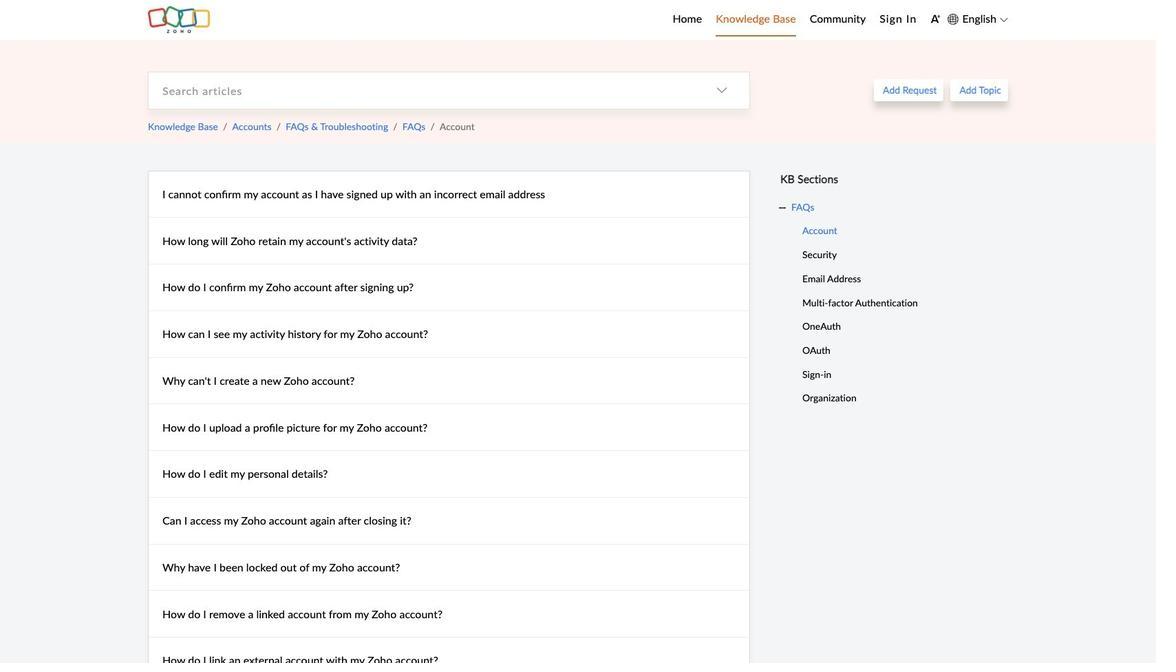 Task type: locate. For each thing, give the bounding box(es) containing it.
choose category image
[[717, 85, 728, 96]]

choose languages element
[[948, 10, 1009, 28]]



Task type: vqa. For each thing, say whether or not it's contained in the screenshot.
User Preference image
yes



Task type: describe. For each thing, give the bounding box(es) containing it.
user preference image
[[931, 14, 941, 24]]

user preference element
[[931, 9, 941, 30]]

Search articles field
[[149, 72, 695, 109]]

choose category element
[[695, 72, 750, 109]]



